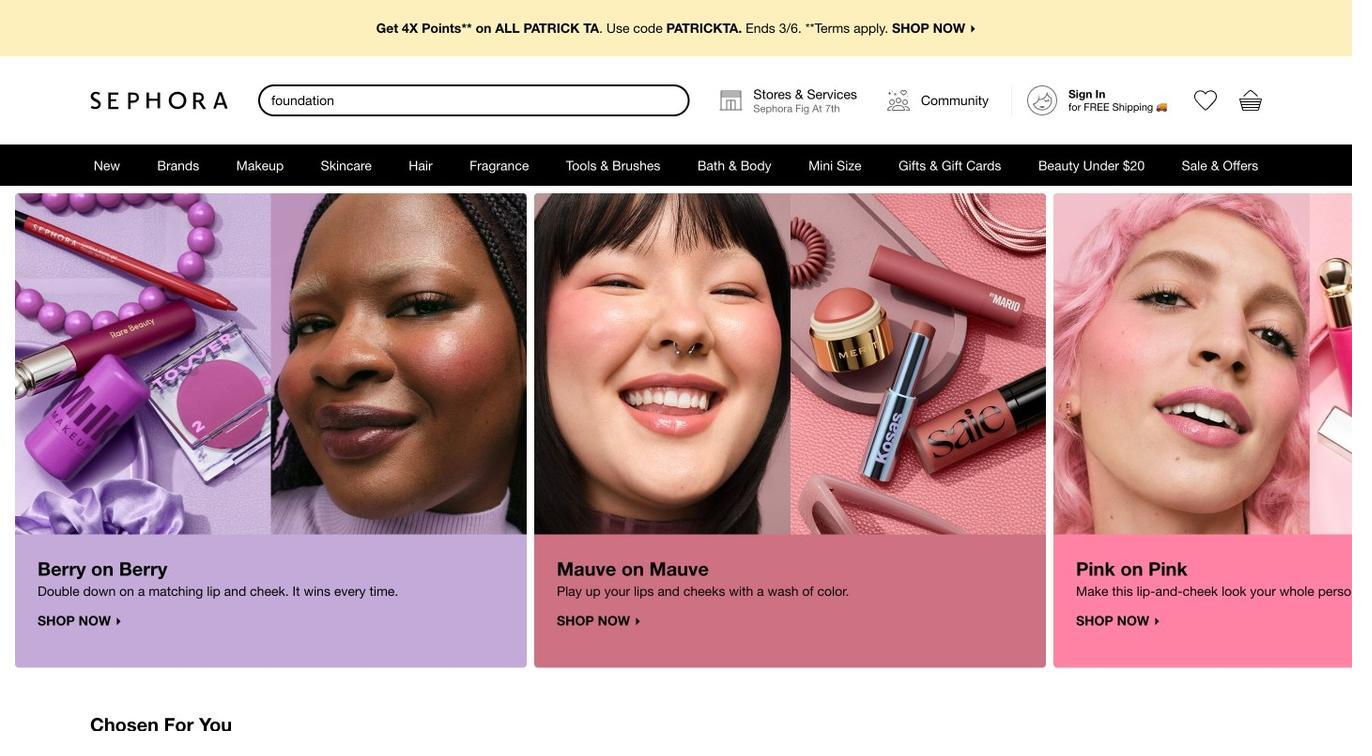 Task type: describe. For each thing, give the bounding box(es) containing it.
go to basket image
[[1240, 89, 1262, 112]]



Task type: locate. For each thing, give the bounding box(es) containing it.
Search search field
[[260, 86, 688, 115]]

None field
[[258, 85, 690, 116]]

sephora homepage image
[[90, 91, 228, 110]]

None search field
[[258, 85, 690, 116]]



Task type: vqa. For each thing, say whether or not it's contained in the screenshot.
definitely
no



